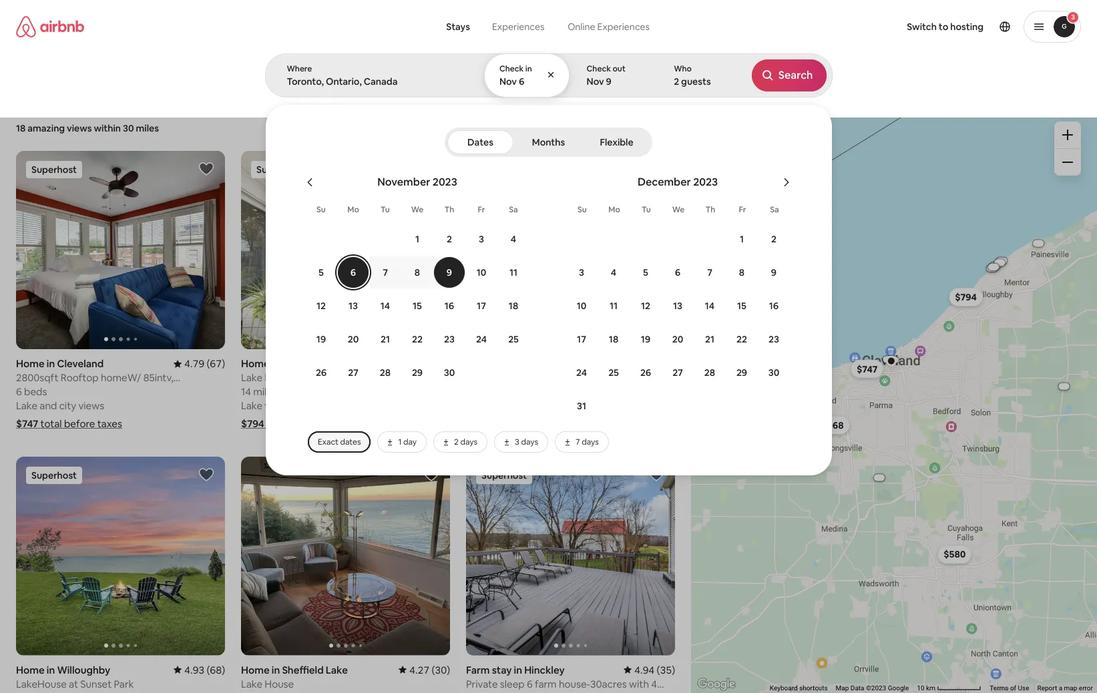 Task type: vqa. For each thing, say whether or not it's contained in the screenshot.
2nd the night from the left
no



Task type: locate. For each thing, give the bounding box(es) containing it.
15 for 2nd 15 button from right
[[413, 300, 422, 312]]

1 23 from the left
[[444, 333, 455, 345]]

2 28 from the left
[[705, 367, 715, 379]]

0 horizontal spatial $468
[[466, 418, 490, 430]]

sunset
[[80, 678, 112, 690]]

1 horizontal spatial 13 button
[[662, 290, 694, 322]]

1 horizontal spatial 16 button
[[758, 290, 790, 322]]

1 16 button from the left
[[433, 290, 466, 322]]

1 horizontal spatial 3 button
[[566, 256, 598, 289]]

0 horizontal spatial 28
[[380, 367, 391, 379]]

1 19 button from the left
[[305, 323, 337, 355]]

1 vertical spatial 11
[[610, 300, 618, 312]]

check up new
[[500, 63, 524, 74]]

1 20 button from the left
[[337, 323, 369, 355]]

1 horizontal spatial total
[[266, 418, 288, 430]]

1 horizontal spatial 8 button
[[726, 256, 758, 289]]

1 check from the left
[[500, 63, 524, 74]]

2 28 button from the left
[[694, 357, 726, 389]]

none search field containing november 2023
[[265, 0, 1097, 476]]

2 22 from the left
[[737, 333, 747, 345]]

0 horizontal spatial 12
[[317, 300, 326, 312]]

before up exact
[[290, 418, 321, 430]]

0 horizontal spatial before
[[64, 418, 95, 430]]

2 su from the left
[[578, 204, 587, 215]]

1 horizontal spatial mo
[[609, 204, 620, 215]]

2 22 button from the left
[[726, 323, 758, 355]]

in up erie
[[272, 358, 280, 370]]

20 button
[[337, 323, 369, 355], [662, 323, 694, 355]]

$468 for $468
[[821, 419, 844, 431]]

1 22 button from the left
[[401, 323, 433, 355]]

1 horizontal spatial 17 button
[[566, 323, 598, 355]]

total inside home in willowick lake erie getaway 14 miles from cleveland lake views $794 total before taxes
[[266, 418, 288, 430]]

2 check from the left
[[587, 63, 611, 74]]

2 2 button from the left
[[758, 223, 790, 255]]

2 8 button from the left
[[726, 256, 758, 289]]

6 button
[[337, 256, 369, 289], [662, 256, 694, 289]]

14 inside home in willowick lake erie getaway 14 miles from cleveland lake views $794 total before taxes
[[241, 386, 251, 398]]

2 5 from the left
[[643, 266, 648, 279]]

terms of use
[[990, 685, 1030, 692]]

we down december 2023
[[672, 204, 685, 215]]

$747 inside the 6 beds lake and city views $747 total before taxes
[[16, 418, 38, 430]]

1 26 from the left
[[316, 367, 327, 379]]

switch to hosting
[[907, 21, 984, 33]]

terms
[[990, 685, 1009, 692]]

$747 inside button
[[857, 363, 878, 375]]

exact
[[318, 437, 339, 447]]

willoughby
[[57, 664, 110, 676]]

in up beds at left
[[47, 358, 55, 370]]

2 horizontal spatial 1
[[740, 233, 744, 245]]

17 button
[[466, 290, 498, 322], [566, 323, 598, 355]]

1 12 button from the left
[[305, 290, 337, 322]]

1
[[415, 233, 419, 245], [740, 233, 744, 245], [398, 437, 402, 447]]

1 horizontal spatial 26
[[640, 367, 651, 379]]

report
[[1038, 685, 1057, 692]]

taxes inside the 6 beds lake and city views $747 total before taxes
[[97, 418, 122, 430]]

1 horizontal spatial 10 button
[[566, 290, 598, 322]]

from
[[279, 386, 302, 398]]

2 15 from the left
[[737, 300, 747, 312]]

2 2023 from the left
[[693, 175, 718, 189]]

21 for second 21 button from the right
[[381, 333, 390, 345]]

0 horizontal spatial 26 button
[[305, 357, 337, 389]]

getaway
[[284, 372, 325, 384]]

add to wishlist: home in willoughby image
[[198, 467, 214, 483]]

16 button
[[433, 290, 466, 322], [758, 290, 790, 322]]

25 button
[[498, 323, 530, 355], [598, 357, 630, 389]]

4.79 out of 5 average rating,  67 reviews image
[[174, 358, 225, 370]]

2023 right "december"
[[693, 175, 718, 189]]

experiences right online
[[597, 21, 650, 33]]

views down miles
[[265, 400, 291, 412]]

11 button
[[498, 256, 530, 289], [598, 290, 630, 322]]

$468 total before taxes
[[466, 418, 574, 430]]

1 vertical spatial 17 button
[[566, 323, 598, 355]]

0 vertical spatial cleveland
[[57, 358, 104, 370]]

1 vertical spatial cleveland
[[304, 386, 349, 398]]

tu down "december"
[[642, 204, 651, 215]]

check
[[500, 63, 524, 74], [587, 63, 611, 74]]

19 up 4.84 out of 5 average rating,  132 reviews image
[[641, 333, 651, 345]]

2 16 button from the left
[[758, 290, 790, 322]]

in inside home in willoughby lakehouse at sunset park
[[47, 664, 55, 676]]

19 up willowick
[[316, 333, 326, 345]]

in for cleveland
[[47, 358, 55, 370]]

1 horizontal spatial 29 button
[[726, 357, 758, 389]]

2 we from the left
[[672, 204, 685, 215]]

cleveland inside home in willowick lake erie getaway 14 miles from cleveland lake views $794 total before taxes
[[304, 386, 349, 398]]

city
[[59, 400, 76, 412]]

2023 right november
[[433, 175, 457, 189]]

2
[[674, 75, 679, 87], [447, 233, 452, 245], [771, 233, 777, 245], [454, 437, 459, 447]]

1 experiences from the left
[[492, 21, 545, 33]]

before inside the 6 beds lake and city views $747 total before taxes
[[64, 418, 95, 430]]

3 before from the left
[[516, 418, 547, 430]]

home up lakehouse
[[16, 664, 44, 676]]

2 days from the left
[[521, 437, 538, 447]]

amazing for amazing views
[[677, 85, 710, 96]]

0 horizontal spatial 16 button
[[433, 290, 466, 322]]

29
[[412, 367, 423, 379], [737, 367, 747, 379]]

3 taxes from the left
[[549, 418, 574, 430]]

2 19 button from the left
[[630, 323, 662, 355]]

1 12 from the left
[[317, 300, 326, 312]]

1 horizontal spatial before
[[290, 418, 321, 430]]

19 button
[[305, 323, 337, 355], [630, 323, 662, 355]]

1 horizontal spatial 24
[[576, 367, 587, 379]]

nov right play
[[587, 75, 604, 87]]

22 button
[[401, 323, 433, 355], [726, 323, 758, 355]]

miles
[[253, 386, 277, 398]]

2 12 button from the left
[[630, 290, 662, 322]]

amazing left "pools"
[[364, 85, 398, 96]]

10 button
[[466, 256, 498, 289], [566, 290, 598, 322]]

1 horizontal spatial 23
[[769, 333, 779, 345]]

1 horizontal spatial 17
[[577, 333, 586, 345]]

28 right the (132)
[[705, 367, 715, 379]]

4
[[511, 233, 516, 245], [611, 266, 617, 279]]

day
[[403, 437, 417, 447]]

1 1 button from the left
[[401, 223, 433, 255]]

fr
[[478, 204, 485, 215], [739, 204, 746, 215]]

28 left the 4.96
[[380, 367, 391, 379]]

beds
[[24, 386, 47, 398]]

2 before from the left
[[290, 418, 321, 430]]

2 23 from the left
[[769, 333, 779, 345]]

3 days from the left
[[582, 437, 599, 447]]

0 horizontal spatial su
[[317, 204, 326, 215]]

1 horizontal spatial tu
[[642, 204, 651, 215]]

28 button right the (132)
[[694, 357, 726, 389]]

views inside the 6 beds lake and city views $747 total before taxes
[[78, 400, 104, 412]]

tab list containing dates
[[447, 128, 650, 157]]

18 for topmost 18 button
[[509, 300, 518, 312]]

6 inside the 6 beds lake and city views $747 total before taxes
[[16, 386, 22, 398]]

1 horizontal spatial 26 button
[[630, 357, 662, 389]]

stays tab panel
[[265, 53, 1097, 476]]

0 horizontal spatial check
[[500, 63, 524, 74]]

0 horizontal spatial total
[[40, 418, 62, 430]]

before inside home in willowick lake erie getaway 14 miles from cleveland lake views $794 total before taxes
[[290, 418, 321, 430]]

tab list
[[447, 128, 650, 157]]

(67)
[[207, 358, 225, 370]]

1 horizontal spatial 15
[[737, 300, 747, 312]]

farms
[[821, 85, 843, 96]]

2 days
[[454, 437, 478, 447]]

0 horizontal spatial 2023
[[433, 175, 457, 189]]

0 vertical spatial 24
[[476, 333, 487, 345]]

december
[[638, 175, 691, 189]]

a
[[1059, 685, 1063, 692]]

1 13 button from the left
[[337, 290, 369, 322]]

1 horizontal spatial days
[[521, 437, 538, 447]]

taxes inside home in willowick lake erie getaway 14 miles from cleveland lake views $794 total before taxes
[[323, 418, 348, 430]]

1 28 button from the left
[[369, 357, 401, 389]]

2 26 button from the left
[[630, 357, 662, 389]]

1 taxes from the left
[[97, 418, 122, 430]]

zoom out image
[[1063, 157, 1073, 168]]

0 horizontal spatial 30
[[444, 367, 455, 379]]

home in sheffield lake lake house
[[241, 664, 348, 690]]

1 horizontal spatial 18
[[509, 300, 518, 312]]

2 23 button from the left
[[758, 323, 790, 355]]

1 before from the left
[[64, 418, 95, 430]]

2 16 from the left
[[769, 300, 779, 312]]

check inside "check out nov 9"
[[587, 63, 611, 74]]

views inside group
[[712, 85, 733, 96]]

12
[[317, 300, 326, 312], [641, 300, 651, 312]]

in inside home in willowick lake erie getaway 14 miles from cleveland lake views $794 total before taxes
[[272, 358, 280, 370]]

nov right lakefront
[[500, 75, 517, 87]]

1 14 button from the left
[[369, 290, 401, 322]]

2 horizontal spatial 10
[[917, 685, 925, 692]]

1 29 from the left
[[412, 367, 423, 379]]

1 5 button from the left
[[305, 256, 337, 289]]

hosting
[[951, 21, 984, 33]]

19 button up 4.84 out of 5 average rating,  132 reviews image
[[630, 323, 662, 355]]

6 beds lake and city views $747 total before taxes
[[16, 386, 122, 430]]

2 20 from the left
[[672, 333, 683, 345]]

3
[[1071, 13, 1075, 21], [479, 233, 484, 245], [579, 266, 584, 279], [515, 437, 519, 447]]

1 16 from the left
[[445, 300, 454, 312]]

hinckley
[[524, 664, 565, 676]]

2 sa from the left
[[770, 204, 779, 215]]

30
[[444, 367, 455, 379], [769, 367, 780, 379]]

at
[[69, 678, 78, 690]]

26
[[316, 367, 327, 379], [640, 367, 651, 379]]

1 horizontal spatial $794
[[955, 291, 977, 303]]

12 up willowick
[[317, 300, 326, 312]]

1 20 from the left
[[348, 333, 359, 345]]

24 button
[[466, 323, 498, 355], [566, 357, 598, 389]]

play
[[570, 85, 586, 96]]

before up 3 days
[[516, 418, 547, 430]]

0 horizontal spatial 5
[[319, 266, 324, 279]]

days for 7 days
[[582, 437, 599, 447]]

before down city
[[64, 418, 95, 430]]

1 horizontal spatial experiences
[[597, 21, 650, 33]]

27 button right getaway
[[337, 357, 369, 389]]

1 2023 from the left
[[433, 175, 457, 189]]

2 horizontal spatial taxes
[[549, 418, 574, 430]]

1 horizontal spatial 9
[[606, 75, 612, 87]]

12 button up 4.84 out of 5 average rating,  132 reviews image
[[630, 290, 662, 322]]

2 taxes from the left
[[323, 418, 348, 430]]

0 horizontal spatial 12 button
[[305, 290, 337, 322]]

mo
[[347, 204, 359, 215], [609, 204, 620, 215]]

1 15 from the left
[[413, 300, 422, 312]]

18 for right 18 button
[[609, 333, 619, 345]]

27 right 4.84
[[673, 367, 683, 379]]

1 nov from the left
[[500, 75, 517, 87]]

0 horizontal spatial 25
[[508, 333, 519, 345]]

1 horizontal spatial 16
[[769, 300, 779, 312]]

th down november 2023
[[445, 204, 454, 215]]

2 1 button from the left
[[726, 223, 758, 255]]

check left out
[[587, 63, 611, 74]]

0 horizontal spatial 27
[[348, 367, 358, 379]]

in up lakehouse
[[47, 664, 55, 676]]

experiences inside 'button'
[[492, 21, 545, 33]]

1 days from the left
[[460, 437, 478, 447]]

in inside check in nov 6
[[525, 63, 532, 74]]

0 horizontal spatial 13
[[349, 300, 358, 312]]

1 horizontal spatial 28 button
[[694, 357, 726, 389]]

in up new
[[525, 63, 532, 74]]

18 button
[[498, 290, 530, 322], [598, 323, 630, 355]]

cleveland up city
[[57, 358, 104, 370]]

1 vertical spatial 3 button
[[566, 256, 598, 289]]

0 horizontal spatial taxes
[[97, 418, 122, 430]]

1 horizontal spatial 8
[[739, 266, 745, 279]]

lake
[[241, 372, 263, 384], [16, 400, 37, 412], [241, 400, 263, 412], [326, 664, 348, 676], [241, 678, 263, 690]]

home for home in cleveland
[[16, 358, 44, 370]]

0 horizontal spatial nov
[[500, 75, 517, 87]]

1 horizontal spatial sa
[[770, 204, 779, 215]]

we down november 2023
[[411, 204, 424, 215]]

amazing
[[677, 85, 710, 96], [364, 85, 398, 96]]

0 vertical spatial 11
[[510, 266, 518, 279]]

home inside home in willowick lake erie getaway 14 miles from cleveland lake views $794 total before taxes
[[241, 358, 270, 370]]

google
[[888, 685, 909, 692]]

5
[[319, 266, 324, 279], [643, 266, 648, 279]]

0 horizontal spatial 9
[[447, 266, 452, 279]]

group for home in sheffield lake
[[241, 457, 450, 656]]

lake inside the 6 beds lake and city views $747 total before taxes
[[16, 400, 37, 412]]

home up the house
[[241, 664, 270, 676]]

th
[[445, 204, 454, 215], [706, 204, 715, 215]]

4 button
[[498, 223, 530, 255], [598, 256, 630, 289]]

30 button
[[433, 357, 466, 389], [758, 357, 790, 389]]

2 27 button from the left
[[662, 357, 694, 389]]

9 for second 9 button from the right
[[447, 266, 452, 279]]

(219)
[[426, 358, 450, 370]]

2 27 from the left
[[673, 367, 683, 379]]

1 horizontal spatial 4 button
[[598, 256, 630, 289]]

cleveland
[[57, 358, 104, 370], [304, 386, 349, 398]]

8 button
[[401, 256, 433, 289], [726, 256, 758, 289]]

amazing pools
[[364, 85, 420, 96]]

1 for second 1 button from the right
[[415, 233, 419, 245]]

1 21 from the left
[[381, 333, 390, 345]]

6
[[519, 75, 524, 87], [351, 266, 356, 279], [675, 266, 681, 279], [16, 386, 22, 398]]

2023 for november 2023
[[433, 175, 457, 189]]

views right amazing
[[67, 122, 92, 134]]

2 vertical spatial 10
[[917, 685, 925, 692]]

new
[[511, 85, 528, 96]]

0 horizontal spatial fr
[[478, 204, 485, 215]]

nov for nov 6
[[500, 75, 517, 87]]

0 horizontal spatial 1
[[398, 437, 402, 447]]

22 for 2nd 22 button from the left
[[737, 333, 747, 345]]

0 horizontal spatial sa
[[509, 204, 518, 215]]

1 13 from the left
[[349, 300, 358, 312]]

1 22 from the left
[[412, 333, 423, 345]]

nov inside check in nov 6
[[500, 75, 517, 87]]

$468
[[466, 418, 490, 430], [821, 419, 844, 431]]

group for home in willoughby
[[16, 457, 225, 656]]

views right city
[[78, 400, 104, 412]]

nov
[[500, 75, 517, 87], [587, 75, 604, 87]]

days for 2 days
[[460, 437, 478, 447]]

experiences up check in nov 6
[[492, 21, 545, 33]]

0 horizontal spatial 28 button
[[369, 357, 401, 389]]

2 20 button from the left
[[662, 323, 694, 355]]

0 horizontal spatial 11
[[510, 266, 518, 279]]

0 vertical spatial 10
[[477, 266, 486, 279]]

flexible button
[[584, 130, 650, 154]]

1 vertical spatial 18
[[509, 300, 518, 312]]

0 horizontal spatial $794
[[241, 418, 264, 430]]

0 horizontal spatial 20
[[348, 333, 359, 345]]

10 for 10 button to the left
[[477, 266, 486, 279]]

1 vertical spatial $747
[[16, 418, 38, 430]]

1 horizontal spatial 19
[[641, 333, 651, 345]]

0 horizontal spatial 24 button
[[466, 323, 498, 355]]

su
[[317, 204, 326, 215], [578, 204, 587, 215]]

in up the house
[[272, 664, 280, 676]]

0 horizontal spatial th
[[445, 204, 454, 215]]

11 for the leftmost 11 button
[[510, 266, 518, 279]]

lake down beds at left
[[16, 400, 37, 412]]

7
[[383, 266, 388, 279], [707, 266, 713, 279], [576, 437, 580, 447]]

0 vertical spatial $794
[[955, 291, 977, 303]]

in inside home in sheffield lake lake house
[[272, 664, 280, 676]]

11 for bottommost 11 button
[[610, 300, 618, 312]]

0 vertical spatial 4 button
[[498, 223, 530, 255]]

9 button
[[433, 256, 466, 289], [758, 256, 790, 289]]

cleveland down getaway
[[304, 386, 349, 398]]

nov inside "check out nov 9"
[[587, 75, 604, 87]]

1 horizontal spatial 12 button
[[630, 290, 662, 322]]

4.93 out of 5 average rating,  68 reviews image
[[174, 664, 225, 676]]

0 horizontal spatial 19
[[316, 333, 326, 345]]

0 vertical spatial 24 button
[[466, 323, 498, 355]]

28 button left the 4.96
[[369, 357, 401, 389]]

1 horizontal spatial 19 button
[[630, 323, 662, 355]]

$468 inside button
[[821, 419, 844, 431]]

home inside home in sheffield lake lake house
[[241, 664, 270, 676]]

4.94
[[635, 664, 655, 676]]

27 button right 4.84
[[662, 357, 694, 389]]

lake left the house
[[241, 678, 263, 690]]

lake down miles
[[241, 400, 263, 412]]

check inside check in nov 6
[[500, 63, 524, 74]]

1 23 button from the left
[[433, 323, 466, 355]]

home inside home in willoughby lakehouse at sunset park
[[16, 664, 44, 676]]

1 horizontal spatial 27 button
[[662, 357, 694, 389]]

1 horizontal spatial 2 button
[[758, 223, 790, 255]]

report a map error
[[1038, 685, 1093, 692]]

15 for second 15 button from the left
[[737, 300, 747, 312]]

1 5 from the left
[[319, 266, 324, 279]]

amazing down who
[[677, 85, 710, 96]]

0 horizontal spatial $747
[[16, 418, 38, 430]]

in for willowick
[[272, 358, 280, 370]]

4.79 (67)
[[184, 358, 225, 370]]

1 21 button from the left
[[369, 323, 401, 355]]

2 nov from the left
[[587, 75, 604, 87]]

4.93
[[184, 664, 205, 676]]

16 for first 16 'button' from the left
[[445, 300, 454, 312]]

2 horizontal spatial 9
[[771, 266, 777, 279]]

home for home in sheffield lake lake house
[[241, 664, 270, 676]]

19 button up willowick
[[305, 323, 337, 355]]

home up beds at left
[[16, 358, 44, 370]]

0 horizontal spatial experiences
[[492, 21, 545, 33]]

4.96 (219)
[[403, 358, 450, 370]]

12 button up willowick
[[305, 290, 337, 322]]

12 button
[[305, 290, 337, 322], [630, 290, 662, 322]]

27 for 2nd 27 button from right
[[348, 367, 358, 379]]

1 horizontal spatial taxes
[[323, 418, 348, 430]]

1 vertical spatial 10
[[577, 300, 587, 312]]

18
[[16, 122, 26, 134], [509, 300, 518, 312], [609, 333, 619, 345]]

what can we help you find? tab list
[[436, 13, 556, 40]]

1 horizontal spatial 14 button
[[694, 290, 726, 322]]

None search field
[[265, 0, 1097, 476]]

2 29 from the left
[[737, 367, 747, 379]]

7 button
[[369, 256, 401, 289], [694, 256, 726, 289]]

home up erie
[[241, 358, 270, 370]]

tu
[[381, 204, 390, 215], [642, 204, 651, 215]]

in right stay
[[514, 664, 522, 676]]

1 8 from the left
[[415, 266, 420, 279]]

lake right sheffield
[[326, 664, 348, 676]]

1 horizontal spatial 11
[[610, 300, 618, 312]]

0 horizontal spatial 10 button
[[466, 256, 498, 289]]

27 right getaway
[[348, 367, 358, 379]]

th down december 2023
[[706, 204, 715, 215]]

0 horizontal spatial 18 button
[[498, 290, 530, 322]]

2 13 button from the left
[[662, 290, 694, 322]]

0 horizontal spatial 8 button
[[401, 256, 433, 289]]

4.94 (35)
[[635, 664, 675, 676]]

1 total from the left
[[40, 418, 62, 430]]

add to wishlist: home in willowick image
[[423, 161, 439, 177]]

tu down november
[[381, 204, 390, 215]]

1 horizontal spatial 30 button
[[758, 357, 790, 389]]

20 for 1st the 20 button from left
[[348, 333, 359, 345]]

12 up 4.84 out of 5 average rating,  132 reviews image
[[641, 300, 651, 312]]

group
[[0, 53, 852, 106], [16, 151, 225, 350], [241, 151, 450, 350], [466, 151, 675, 350], [16, 457, 225, 656], [241, 457, 450, 656], [466, 457, 675, 656]]

1 horizontal spatial 20 button
[[662, 323, 694, 355]]

1 horizontal spatial 6 button
[[662, 256, 694, 289]]

1 27 from the left
[[348, 367, 358, 379]]

0 horizontal spatial 29 button
[[401, 357, 433, 389]]

views right guests
[[712, 85, 733, 96]]



Task type: describe. For each thing, give the bounding box(es) containing it.
lake up miles
[[241, 372, 263, 384]]

2 horizontal spatial 14
[[705, 300, 715, 312]]

guests
[[681, 75, 711, 87]]

1 horizontal spatial 14
[[381, 300, 390, 312]]

10 km
[[917, 685, 937, 692]]

0 horizontal spatial 4
[[511, 233, 516, 245]]

dates button
[[447, 130, 514, 154]]

1 9 button from the left
[[433, 256, 466, 289]]

add to wishlist: farm stay in hinckley image
[[649, 467, 665, 483]]

(30)
[[432, 664, 450, 676]]

0 horizontal spatial 18
[[16, 122, 26, 134]]

days for 3 days
[[521, 437, 538, 447]]

house
[[265, 678, 294, 690]]

1 8 button from the left
[[401, 256, 433, 289]]

2 30 from the left
[[769, 367, 780, 379]]

check out nov 9
[[587, 63, 626, 87]]

skiing
[[245, 85, 268, 96]]

in for nov
[[525, 63, 532, 74]]

amazing views
[[677, 85, 733, 96]]

2 9 button from the left
[[758, 256, 790, 289]]

31
[[577, 400, 586, 412]]

1 fr from the left
[[478, 204, 485, 215]]

3 days
[[515, 437, 538, 447]]

group for farm stay in hinckley
[[466, 457, 675, 656]]

keyboard shortcuts
[[770, 685, 828, 692]]

2 8 from the left
[[739, 266, 745, 279]]

22 for second 22 button from right
[[412, 333, 423, 345]]

7 days
[[576, 437, 599, 447]]

10 inside "button"
[[917, 685, 925, 692]]

4.27 out of 5 average rating,  30 reviews image
[[399, 664, 450, 676]]

0 vertical spatial 18 button
[[498, 290, 530, 322]]

km
[[926, 685, 936, 692]]

1 26 button from the left
[[305, 357, 337, 389]]

31 button
[[566, 390, 598, 422]]

2 7 button from the left
[[694, 256, 726, 289]]

2 12 from the left
[[641, 300, 651, 312]]

1 horizontal spatial 18 button
[[598, 323, 630, 355]]

group containing amazing views
[[0, 53, 852, 106]]

20 for 1st the 20 button from right
[[672, 333, 683, 345]]

9 for first 9 button from right
[[771, 266, 777, 279]]

within 30 miles
[[94, 122, 159, 134]]

exact dates
[[318, 437, 361, 447]]

willowick
[[282, 358, 327, 370]]

out
[[613, 63, 626, 74]]

4.27 (30)
[[409, 664, 450, 676]]

2 5 button from the left
[[630, 256, 662, 289]]

4.79
[[184, 358, 205, 370]]

4.96
[[403, 358, 424, 370]]

2 th from the left
[[706, 204, 715, 215]]

views inside home in willowick lake erie getaway 14 miles from cleveland lake views $794 total before taxes
[[265, 400, 291, 412]]

$468 button
[[815, 416, 850, 435]]

6 inside check in nov 6
[[519, 75, 524, 87]]

4.84
[[629, 358, 649, 370]]

2 fr from the left
[[739, 204, 746, 215]]

november 2023
[[378, 175, 457, 189]]

error
[[1079, 685, 1093, 692]]

group for home in willowick
[[241, 151, 450, 350]]

amazing for amazing pools
[[364, 85, 398, 96]]

1 7 button from the left
[[369, 256, 401, 289]]

3 total from the left
[[492, 418, 514, 430]]

home in cleveland
[[16, 358, 104, 370]]

farm stay in hinckley
[[466, 664, 565, 676]]

2023 for december 2023
[[693, 175, 718, 189]]

$794 inside button
[[955, 291, 977, 303]]

1 vertical spatial 10 button
[[566, 290, 598, 322]]

4.84 (132)
[[629, 358, 675, 370]]

0 vertical spatial 17 button
[[466, 290, 498, 322]]

to
[[939, 21, 949, 33]]

2 inside who 2 guests
[[674, 75, 679, 87]]

map data ©2023 google
[[836, 685, 909, 692]]

1 horizontal spatial 4
[[611, 266, 617, 279]]

stays
[[446, 21, 470, 33]]

1 horizontal spatial 24 button
[[566, 357, 598, 389]]

4.93 (68)
[[184, 664, 225, 676]]

1 we from the left
[[411, 204, 424, 215]]

1 su from the left
[[317, 204, 326, 215]]

1 vertical spatial 4 button
[[598, 256, 630, 289]]

0 vertical spatial 25
[[508, 333, 519, 345]]

use
[[1018, 685, 1030, 692]]

21 for first 21 button from right
[[705, 333, 715, 345]]

1 sa from the left
[[509, 204, 518, 215]]

home for home in willoughby lakehouse at sunset park
[[16, 664, 44, 676]]

1 27 button from the left
[[337, 357, 369, 389]]

vineyards
[[755, 85, 792, 96]]

add to wishlist: home in sheffield lake image
[[423, 467, 439, 483]]

google image
[[695, 676, 739, 693]]

erie
[[265, 372, 282, 384]]

zoom in image
[[1063, 130, 1073, 140]]

1 15 button from the left
[[401, 290, 433, 322]]

9 inside "check out nov 9"
[[606, 75, 612, 87]]

2 29 button from the left
[[726, 357, 758, 389]]

stay
[[492, 664, 512, 676]]

2 26 from the left
[[640, 367, 651, 379]]

2 30 button from the left
[[758, 357, 790, 389]]

1 vertical spatial 17
[[577, 333, 586, 345]]

0 horizontal spatial 4 button
[[498, 223, 530, 255]]

home in willowick lake erie getaway 14 miles from cleveland lake views $794 total before taxes
[[241, 358, 349, 430]]

0 horizontal spatial 7
[[383, 266, 388, 279]]

dates
[[468, 136, 493, 148]]

amazing
[[28, 122, 65, 134]]

check for 6
[[500, 63, 524, 74]]

tab list inside the 'stays' tab panel
[[447, 128, 650, 157]]

stays button
[[436, 13, 481, 40]]

display total before taxes switch
[[1046, 71, 1070, 87]]

2 6 button from the left
[[662, 256, 694, 289]]

total inside the 6 beds lake and city views $747 total before taxes
[[40, 418, 62, 430]]

2 14 button from the left
[[694, 290, 726, 322]]

(35)
[[657, 664, 675, 676]]

1 horizontal spatial 25
[[609, 367, 619, 379]]

1 30 from the left
[[444, 367, 455, 379]]

$747 button
[[851, 360, 884, 378]]

2 19 from the left
[[641, 333, 651, 345]]

4.96 out of 5 average rating,  219 reviews image
[[393, 358, 450, 370]]

home for home in willowick lake erie getaway 14 miles from cleveland lake views $794 total before taxes
[[241, 358, 270, 370]]

2 experiences from the left
[[597, 21, 650, 33]]

18 amazing views within 30 miles
[[16, 122, 159, 134]]

1 28 from the left
[[380, 367, 391, 379]]

lakefront
[[442, 85, 479, 96]]

group for home in cleveland
[[16, 151, 225, 350]]

$794 inside home in willowick lake erie getaway 14 miles from cleveland lake views $794 total before taxes
[[241, 418, 264, 430]]

keyboard shortcuts button
[[770, 684, 828, 693]]

3 inside dropdown button
[[1071, 13, 1075, 21]]

map
[[836, 685, 849, 692]]

1 for second 1 button from the left
[[740, 233, 744, 245]]

1 29 button from the left
[[401, 357, 433, 389]]

1 th from the left
[[445, 204, 454, 215]]

0 horizontal spatial 3 button
[[466, 223, 498, 255]]

nov for nov 9
[[587, 75, 604, 87]]

1 tu from the left
[[381, 204, 390, 215]]

$468 for $468 total before taxes
[[466, 418, 490, 430]]

calendar application
[[281, 161, 1097, 426]]

16 for 1st 16 'button' from the right
[[769, 300, 779, 312]]

data
[[851, 685, 865, 692]]

1 horizontal spatial 25 button
[[598, 357, 630, 389]]

1 vertical spatial 11 button
[[598, 290, 630, 322]]

$580
[[944, 549, 966, 561]]

1 mo from the left
[[347, 204, 359, 215]]

who 2 guests
[[674, 63, 711, 87]]

check for 9
[[587, 63, 611, 74]]

switch
[[907, 21, 937, 33]]

terms of use link
[[990, 685, 1030, 692]]

online experiences
[[568, 21, 650, 33]]

27 for second 27 button from left
[[673, 367, 683, 379]]

switch to hosting link
[[899, 13, 992, 41]]

1 horizontal spatial 7
[[576, 437, 580, 447]]

months
[[532, 136, 565, 148]]

of
[[1010, 685, 1017, 692]]

(132)
[[651, 358, 675, 370]]

$580 button
[[938, 545, 972, 564]]

4.27
[[409, 664, 430, 676]]

2 mo from the left
[[609, 204, 620, 215]]

4.94 out of 5 average rating,  35 reviews image
[[624, 664, 675, 676]]

2 horizontal spatial 7
[[707, 266, 713, 279]]

2 15 button from the left
[[726, 290, 758, 322]]

1 6 button from the left
[[337, 256, 369, 289]]

months button
[[516, 130, 581, 154]]

map
[[1064, 685, 1078, 692]]

google map
showing 65 stays. region
[[691, 106, 1097, 693]]

in for willoughby
[[47, 664, 55, 676]]

countryside
[[296, 85, 343, 96]]

check in nov 6
[[500, 63, 532, 87]]

(68)
[[207, 664, 225, 676]]

cabins
[[624, 85, 650, 96]]

Where field
[[287, 75, 461, 87]]

4.84 out of 5 average rating,  132 reviews image
[[618, 358, 675, 370]]

profile element
[[674, 0, 1081, 53]]

2 13 from the left
[[673, 300, 683, 312]]

keyboard
[[770, 685, 798, 692]]

december 2023
[[638, 175, 718, 189]]

10 for bottom 10 button
[[577, 300, 587, 312]]

report a map error link
[[1038, 685, 1093, 692]]

shortcuts
[[800, 685, 828, 692]]

home in willoughby lakehouse at sunset park
[[16, 664, 134, 690]]

experiences button
[[481, 13, 556, 40]]

1 19 from the left
[[316, 333, 326, 345]]

1 2 button from the left
[[433, 223, 466, 255]]

1 30 button from the left
[[433, 357, 466, 389]]

0 horizontal spatial cleveland
[[57, 358, 104, 370]]

©2023
[[866, 685, 887, 692]]

in for sheffield
[[272, 664, 280, 676]]

sheffield
[[282, 664, 324, 676]]

0 horizontal spatial 25 button
[[498, 323, 530, 355]]

0 horizontal spatial 11 button
[[498, 256, 530, 289]]

0 horizontal spatial 17
[[477, 300, 486, 312]]

pools
[[399, 85, 420, 96]]

online experiences link
[[556, 13, 662, 40]]

$794 button
[[949, 288, 983, 307]]

2 21 button from the left
[[694, 323, 726, 355]]

2 tu from the left
[[642, 204, 651, 215]]

add to wishlist: home in cleveland image
[[198, 161, 214, 177]]

dates
[[340, 437, 361, 447]]



